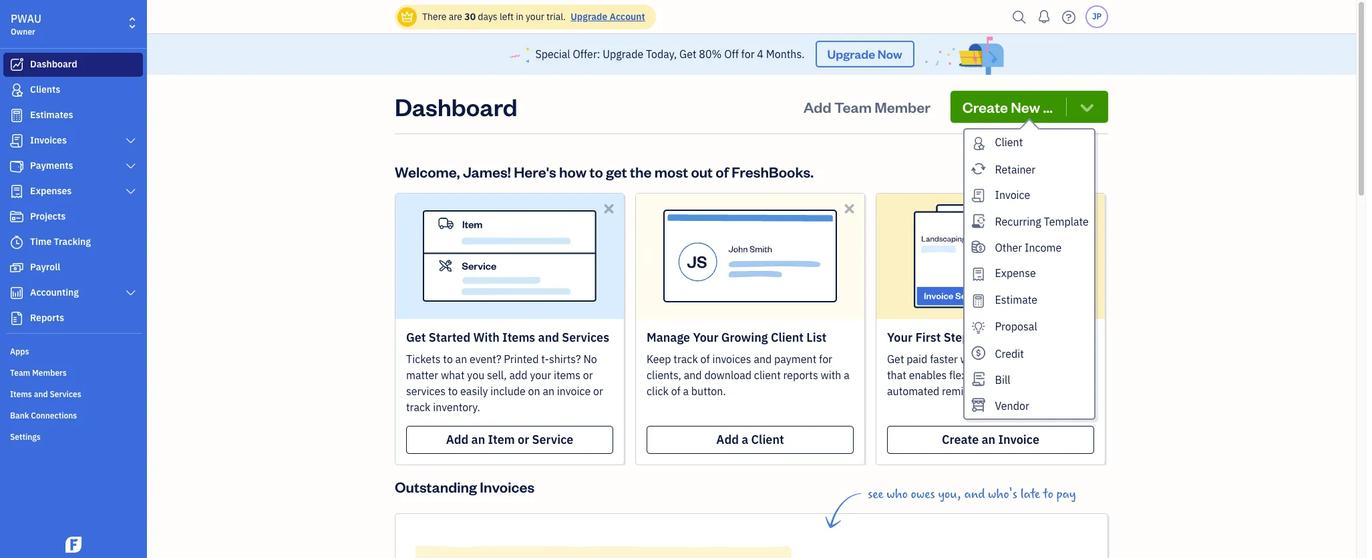 Task type: describe. For each thing, give the bounding box(es) containing it.
track inside tickets to an event? printed t-shirts? no matter what you sell, add your items or services to easily include on an invoice or track inventory.
[[406, 401, 431, 414]]

toward
[[973, 330, 1014, 345]]

estimate button
[[965, 288, 1095, 314]]

member
[[875, 97, 931, 116]]

shirts?
[[549, 353, 581, 366]]

2 horizontal spatial of
[[716, 162, 729, 181]]

chart image
[[9, 287, 25, 300]]

for inside keep track of invoices and payment for clients, and download client reports with a click of a button.
[[819, 353, 833, 366]]

on
[[528, 385, 540, 398]]

add for add team member
[[804, 97, 832, 116]]

service
[[532, 432, 574, 448]]

reminders—and
[[942, 385, 1018, 398]]

pwau
[[11, 12, 41, 25]]

owner
[[11, 27, 35, 37]]

1 vertical spatial or
[[593, 385, 603, 398]]

inventory.
[[433, 401, 480, 414]]

proposal button
[[965, 314, 1095, 341]]

apps
[[10, 347, 29, 357]]

james!
[[463, 162, 511, 181]]

items
[[554, 369, 581, 382]]

add team member button
[[792, 91, 943, 123]]

1 horizontal spatial invoices
[[480, 478, 535, 496]]

your first step toward getting paid
[[887, 330, 1085, 345]]

and right you,
[[965, 487, 985, 502]]

expenses
[[30, 185, 72, 197]]

2 your from the left
[[887, 330, 913, 345]]

owes
[[911, 487, 935, 502]]

step
[[944, 330, 970, 345]]

chevron large down image for expenses
[[125, 186, 137, 197]]

estimate
[[995, 294, 1038, 307]]

account
[[610, 11, 645, 23]]

automated
[[887, 385, 940, 398]]

and up "t-" on the bottom left of page
[[538, 330, 559, 345]]

new
[[1011, 97, 1041, 116]]

you,
[[939, 487, 961, 502]]

see who owes you, and who's late to pay
[[868, 487, 1076, 502]]

other
[[995, 242, 1023, 255]]

settings link
[[3, 427, 143, 447]]

or inside the add an item or service link
[[518, 432, 529, 448]]

clients
[[30, 84, 60, 96]]

team members link
[[3, 363, 143, 383]]

reports
[[784, 369, 818, 382]]

and up client
[[754, 353, 772, 366]]

money image
[[9, 261, 25, 275]]

template
[[1044, 215, 1089, 229]]

outstanding invoices
[[395, 478, 535, 496]]

an right on
[[543, 385, 555, 398]]

tickets to an event? printed t-shirts? no matter what you sell, add your items or services to easily include on an invoice or track inventory.
[[406, 353, 603, 414]]

0 horizontal spatial a
[[683, 385, 689, 398]]

getting
[[1017, 330, 1058, 345]]

sell,
[[487, 369, 507, 382]]

0 vertical spatial your
[[526, 11, 545, 23]]

bill button
[[965, 367, 1095, 393]]

time tracking link
[[3, 231, 143, 255]]

other income button
[[965, 235, 1095, 261]]

to left pay at the bottom
[[1044, 487, 1054, 502]]

expense
[[995, 267, 1036, 280]]

no
[[584, 353, 597, 366]]

upgrade right trial.
[[571, 11, 608, 23]]

template
[[1034, 353, 1078, 366]]

services
[[406, 385, 446, 398]]

payment image
[[9, 160, 25, 173]]

income
[[1025, 242, 1062, 255]]

upgrade account link
[[568, 11, 645, 23]]

with inside "get paid faster with an invoice template that enables flexible payment options and automated reminders—and looks great."
[[961, 353, 981, 366]]

chevron large down image
[[125, 161, 137, 172]]

you
[[467, 369, 485, 382]]

2 vertical spatial of
[[671, 385, 681, 398]]

add a client
[[717, 432, 784, 448]]

client
[[754, 369, 781, 382]]

recurring template
[[995, 215, 1089, 229]]

printed
[[504, 353, 539, 366]]

track inside keep track of invoices and payment for clients, and download client reports with a click of a button.
[[674, 353, 698, 366]]

crown image
[[400, 10, 414, 24]]

payment inside "get paid faster with an invoice template that enables flexible payment options and automated reminders—and looks great."
[[987, 369, 1030, 382]]

manage your growing client list
[[647, 330, 827, 345]]

retainer button
[[965, 156, 1095, 182]]

connections
[[31, 411, 77, 421]]

expense image
[[9, 185, 25, 198]]

add team member
[[804, 97, 931, 116]]

items and services
[[10, 390, 81, 400]]

dashboard image
[[9, 58, 25, 72]]

invoice inside "get paid faster with an invoice template that enables flexible payment options and automated reminders—and looks great."
[[998, 353, 1032, 366]]

are
[[449, 11, 462, 23]]

upgrade now link
[[816, 41, 915, 68]]

go to help image
[[1059, 7, 1080, 27]]

clients link
[[3, 78, 143, 102]]

0 vertical spatial items
[[503, 330, 536, 345]]

freshbooks image
[[63, 537, 84, 553]]

chevron large down image for accounting
[[125, 288, 137, 299]]

download
[[705, 369, 752, 382]]

upgrade now
[[828, 46, 903, 62]]

see
[[868, 487, 884, 502]]

1 horizontal spatial services
[[562, 330, 610, 345]]

…
[[1044, 97, 1053, 116]]

with inside keep track of invoices and payment for clients, and download client reports with a click of a button.
[[821, 369, 842, 382]]

most
[[655, 162, 688, 181]]

add for add an item or service
[[446, 432, 469, 448]]

client inside button
[[995, 135, 1023, 149]]

invoices
[[713, 353, 752, 366]]

t-
[[541, 353, 549, 366]]

matter
[[406, 369, 439, 382]]

growing
[[722, 330, 768, 345]]

invoice inside invoice button
[[995, 188, 1031, 202]]

invoices link
[[3, 129, 143, 153]]

outstanding
[[395, 478, 477, 496]]

bill
[[995, 374, 1011, 387]]

in
[[516, 11, 524, 23]]

members
[[32, 368, 67, 378]]

welcome,
[[395, 162, 460, 181]]

trial.
[[547, 11, 566, 23]]

how
[[559, 162, 587, 181]]

dashboard inside main element
[[30, 58, 77, 70]]



Task type: locate. For each thing, give the bounding box(es) containing it.
the
[[630, 162, 652, 181]]

0 vertical spatial services
[[562, 330, 610, 345]]

invoice button
[[965, 182, 1095, 209]]

a inside add a client link
[[742, 432, 749, 448]]

0 horizontal spatial dashboard
[[30, 58, 77, 70]]

chevron large down image up chevron large down icon
[[125, 136, 137, 146]]

1 vertical spatial dashboard
[[395, 91, 518, 122]]

0 horizontal spatial team
[[10, 368, 30, 378]]

apps link
[[3, 341, 143, 362]]

chevron large down image down payroll link
[[125, 288, 137, 299]]

projects
[[30, 211, 66, 223]]

1 horizontal spatial track
[[674, 353, 698, 366]]

1 chevron large down image from the top
[[125, 136, 137, 146]]

payment up reports
[[775, 353, 817, 366]]

team
[[835, 97, 872, 116], [10, 368, 30, 378]]

0 vertical spatial track
[[674, 353, 698, 366]]

your
[[526, 11, 545, 23], [530, 369, 551, 382]]

3 chevron large down image from the top
[[125, 288, 137, 299]]

offer:
[[573, 48, 600, 61]]

chevrondown image
[[1078, 97, 1097, 116]]

1 horizontal spatial payment
[[987, 369, 1030, 382]]

of left "invoices"
[[701, 353, 710, 366]]

1 vertical spatial a
[[683, 385, 689, 398]]

client left list
[[771, 330, 804, 345]]

team inside main element
[[10, 368, 30, 378]]

dismiss image for manage your growing client list
[[842, 201, 857, 216]]

dismiss image for get started with items and services
[[601, 201, 617, 216]]

0 vertical spatial a
[[844, 369, 850, 382]]

chevron large down image inside invoices link
[[125, 136, 137, 146]]

or
[[583, 369, 593, 382], [593, 385, 603, 398], [518, 432, 529, 448]]

now
[[878, 46, 903, 62]]

services inside main element
[[50, 390, 81, 400]]

add
[[804, 97, 832, 116], [446, 432, 469, 448], [717, 432, 739, 448]]

of
[[716, 162, 729, 181], [701, 353, 710, 366], [671, 385, 681, 398]]

client image
[[9, 84, 25, 97]]

estimate image
[[9, 109, 25, 122]]

payment inside keep track of invoices and payment for clients, and download client reports with a click of a button.
[[775, 353, 817, 366]]

1 vertical spatial with
[[821, 369, 842, 382]]

item
[[488, 432, 515, 448]]

2 vertical spatial a
[[742, 432, 749, 448]]

today,
[[646, 48, 677, 61]]

0 vertical spatial for
[[742, 48, 755, 61]]

0 horizontal spatial dismiss image
[[601, 201, 617, 216]]

2 horizontal spatial add
[[804, 97, 832, 116]]

team left member
[[835, 97, 872, 116]]

accounting link
[[3, 281, 143, 305]]

with
[[961, 353, 981, 366], [821, 369, 842, 382]]

1 horizontal spatial team
[[835, 97, 872, 116]]

2 horizontal spatial get
[[887, 353, 905, 366]]

an down vendor
[[982, 432, 996, 448]]

0 horizontal spatial get
[[406, 330, 426, 345]]

1 horizontal spatial dashboard
[[395, 91, 518, 122]]

and down team members at the bottom of the page
[[34, 390, 48, 400]]

options
[[1032, 369, 1068, 382]]

0 horizontal spatial your
[[693, 330, 719, 345]]

out
[[691, 162, 713, 181]]

an
[[456, 353, 467, 366], [984, 353, 996, 366], [543, 385, 555, 398], [472, 432, 485, 448], [982, 432, 996, 448]]

0 vertical spatial payment
[[775, 353, 817, 366]]

there
[[422, 11, 447, 23]]

timer image
[[9, 236, 25, 249]]

track down services
[[406, 401, 431, 414]]

1 vertical spatial of
[[701, 353, 710, 366]]

0 vertical spatial dashboard
[[30, 58, 77, 70]]

invoices up payments
[[30, 134, 67, 146]]

create new …
[[963, 97, 1053, 116]]

who's
[[988, 487, 1018, 502]]

get
[[606, 162, 627, 181]]

get up the tickets
[[406, 330, 426, 345]]

items up printed
[[503, 330, 536, 345]]

great.
[[1048, 385, 1076, 398]]

left
[[500, 11, 514, 23]]

1 horizontal spatial dismiss image
[[842, 201, 857, 216]]

of right the "click"
[[671, 385, 681, 398]]

create an invoice
[[942, 432, 1040, 448]]

there are 30 days left in your trial. upgrade account
[[422, 11, 645, 23]]

include
[[491, 385, 526, 398]]

invoice up bill
[[998, 353, 1032, 366]]

estimates link
[[3, 104, 143, 128]]

vendor button
[[965, 393, 1095, 419]]

create for create an invoice
[[942, 432, 979, 448]]

clients,
[[647, 369, 682, 382]]

1 vertical spatial for
[[819, 353, 833, 366]]

settings
[[10, 432, 41, 442]]

0 vertical spatial of
[[716, 162, 729, 181]]

1 vertical spatial team
[[10, 368, 30, 378]]

1 horizontal spatial get
[[680, 48, 697, 61]]

invoice inside tickets to an event? printed t-shirts? no matter what you sell, add your items or services to easily include on an invoice or track inventory.
[[557, 385, 591, 398]]

1 dismiss image from the left
[[601, 201, 617, 216]]

1 vertical spatial get
[[406, 330, 426, 345]]

1 horizontal spatial your
[[887, 330, 913, 345]]

proposal
[[995, 320, 1038, 334]]

get left 80%
[[680, 48, 697, 61]]

button.
[[692, 385, 726, 398]]

1 vertical spatial invoices
[[480, 478, 535, 496]]

items up bank at the bottom left
[[10, 390, 32, 400]]

0 vertical spatial create
[[963, 97, 1008, 116]]

upgrade left now
[[828, 46, 876, 62]]

main element
[[0, 0, 180, 559]]

a left button.
[[683, 385, 689, 398]]

your right in at the left top of the page
[[526, 11, 545, 23]]

your up paid
[[887, 330, 913, 345]]

and inside main element
[[34, 390, 48, 400]]

chevron large down image for invoices
[[125, 136, 137, 146]]

get
[[680, 48, 697, 61], [406, 330, 426, 345], [887, 353, 905, 366]]

chevron large down image inside accounting link
[[125, 288, 137, 299]]

0 vertical spatial invoices
[[30, 134, 67, 146]]

create inside "dropdown button"
[[963, 97, 1008, 116]]

for left 4
[[742, 48, 755, 61]]

0 vertical spatial with
[[961, 353, 981, 366]]

0 vertical spatial chevron large down image
[[125, 136, 137, 146]]

0 vertical spatial team
[[835, 97, 872, 116]]

get for get started with items and services
[[406, 330, 426, 345]]

invoices inside main element
[[30, 134, 67, 146]]

0 vertical spatial invoice
[[995, 188, 1031, 202]]

invoice down vendor
[[999, 432, 1040, 448]]

your inside tickets to an event? printed t-shirts? no matter what you sell, add your items or services to easily include on an invoice or track inventory.
[[530, 369, 551, 382]]

add down inventory.
[[446, 432, 469, 448]]

1 horizontal spatial a
[[742, 432, 749, 448]]

an inside "get paid faster with an invoice template that enables flexible payment options and automated reminders—and looks great."
[[984, 353, 996, 366]]

1 horizontal spatial add
[[717, 432, 739, 448]]

0 horizontal spatial add
[[446, 432, 469, 448]]

other income
[[995, 242, 1062, 255]]

months.
[[766, 48, 805, 61]]

80%
[[699, 48, 722, 61]]

an down toward
[[984, 353, 996, 366]]

a right reports
[[844, 369, 850, 382]]

1 vertical spatial invoice
[[999, 432, 1040, 448]]

your down "t-" on the bottom left of page
[[530, 369, 551, 382]]

30
[[465, 11, 476, 23]]

enables
[[909, 369, 947, 382]]

upgrade
[[571, 11, 608, 23], [828, 46, 876, 62], [603, 48, 644, 61]]

payroll
[[30, 261, 60, 273]]

items
[[503, 330, 536, 345], [10, 390, 32, 400]]

track right the keep at the left bottom of the page
[[674, 353, 698, 366]]

with right reports
[[821, 369, 842, 382]]

add an item or service link
[[406, 426, 613, 454]]

with
[[473, 330, 500, 345]]

expenses link
[[3, 180, 143, 204]]

add a client link
[[647, 426, 854, 454]]

and up great.
[[1070, 369, 1088, 382]]

services
[[562, 330, 610, 345], [50, 390, 81, 400]]

notifications image
[[1034, 3, 1055, 30]]

1 horizontal spatial of
[[701, 353, 710, 366]]

0 horizontal spatial payment
[[775, 353, 817, 366]]

0 horizontal spatial invoices
[[30, 134, 67, 146]]

services up no
[[562, 330, 610, 345]]

client
[[995, 135, 1023, 149], [771, 330, 804, 345], [751, 432, 784, 448]]

0 vertical spatial or
[[583, 369, 593, 382]]

2 horizontal spatial a
[[844, 369, 850, 382]]

0 horizontal spatial of
[[671, 385, 681, 398]]

0 vertical spatial invoice
[[998, 353, 1032, 366]]

for
[[742, 48, 755, 61], [819, 353, 833, 366]]

client down client
[[751, 432, 784, 448]]

paid
[[1061, 330, 1085, 345]]

items and services link
[[3, 384, 143, 404]]

your up "invoices"
[[693, 330, 719, 345]]

get up that
[[887, 353, 905, 366]]

pwau owner
[[11, 12, 41, 37]]

of right out
[[716, 162, 729, 181]]

get inside "get paid faster with an invoice template that enables flexible payment options and automated reminders—and looks great."
[[887, 353, 905, 366]]

0 vertical spatial client
[[995, 135, 1023, 149]]

a down keep track of invoices and payment for clients, and download client reports with a click of a button.
[[742, 432, 749, 448]]

dashboard link
[[3, 53, 143, 77]]

chevron large down image down chevron large down icon
[[125, 186, 137, 197]]

1 vertical spatial payment
[[987, 369, 1030, 382]]

an left item
[[472, 432, 485, 448]]

dismiss image for your first step toward getting paid
[[1083, 201, 1098, 216]]

bank connections link
[[3, 406, 143, 426]]

add down months.
[[804, 97, 832, 116]]

3 dismiss image from the left
[[1083, 201, 1098, 216]]

keep track of invoices and payment for clients, and download client reports with a click of a button.
[[647, 353, 850, 398]]

2 vertical spatial chevron large down image
[[125, 288, 137, 299]]

and up button.
[[684, 369, 702, 382]]

invoice down retainer
[[995, 188, 1031, 202]]

with up the flexible at the bottom of page
[[961, 353, 981, 366]]

project image
[[9, 211, 25, 224]]

what
[[441, 369, 465, 382]]

4
[[757, 48, 764, 61]]

list
[[807, 330, 827, 345]]

get for get paid faster with an invoice template that enables flexible payment options and automated reminders—and looks great.
[[887, 353, 905, 366]]

expense button
[[965, 261, 1095, 288]]

1 vertical spatial items
[[10, 390, 32, 400]]

2 vertical spatial client
[[751, 432, 784, 448]]

paid
[[907, 353, 928, 366]]

to down what
[[448, 385, 458, 398]]

add inside button
[[804, 97, 832, 116]]

welcome, james! here's how to get the most out of freshbooks.
[[395, 162, 814, 181]]

0 horizontal spatial services
[[50, 390, 81, 400]]

recurring
[[995, 215, 1042, 229]]

1 your from the left
[[693, 330, 719, 345]]

2 vertical spatial or
[[518, 432, 529, 448]]

to left get
[[590, 162, 603, 181]]

add down button.
[[717, 432, 739, 448]]

0 horizontal spatial invoice
[[557, 385, 591, 398]]

1 vertical spatial invoice
[[557, 385, 591, 398]]

1 horizontal spatial items
[[503, 330, 536, 345]]

flexible
[[950, 369, 985, 382]]

chevron large down image
[[125, 136, 137, 146], [125, 186, 137, 197], [125, 288, 137, 299]]

0 horizontal spatial with
[[821, 369, 842, 382]]

team inside button
[[835, 97, 872, 116]]

add
[[510, 369, 528, 382]]

services up bank connections link
[[50, 390, 81, 400]]

dismiss image
[[601, 201, 617, 216], [842, 201, 857, 216], [1083, 201, 1098, 216]]

for down list
[[819, 353, 833, 366]]

2 vertical spatial get
[[887, 353, 905, 366]]

your
[[693, 330, 719, 345], [887, 330, 913, 345]]

1 horizontal spatial for
[[819, 353, 833, 366]]

invoice inside the create an invoice link
[[999, 432, 1040, 448]]

add an item or service
[[446, 432, 574, 448]]

payment
[[775, 353, 817, 366], [987, 369, 1030, 382]]

create for create new …
[[963, 97, 1008, 116]]

and inside "get paid faster with an invoice template that enables flexible payment options and automated reminders—and looks great."
[[1070, 369, 1088, 382]]

reports link
[[3, 307, 143, 331]]

items inside main element
[[10, 390, 32, 400]]

1 vertical spatial services
[[50, 390, 81, 400]]

team members
[[10, 368, 67, 378]]

report image
[[9, 312, 25, 325]]

reports
[[30, 312, 64, 324]]

2 horizontal spatial dismiss image
[[1083, 201, 1098, 216]]

1 vertical spatial create
[[942, 432, 979, 448]]

manage
[[647, 330, 690, 345]]

payments link
[[3, 154, 143, 178]]

1 vertical spatial your
[[530, 369, 551, 382]]

accounting
[[30, 287, 79, 299]]

0 vertical spatial get
[[680, 48, 697, 61]]

search image
[[1009, 7, 1030, 27]]

an up what
[[456, 353, 467, 366]]

time
[[30, 236, 52, 248]]

payment down "credit"
[[987, 369, 1030, 382]]

invoices
[[30, 134, 67, 146], [480, 478, 535, 496]]

0 horizontal spatial for
[[742, 48, 755, 61]]

client up retainer
[[995, 135, 1023, 149]]

invoices down the add an item or service link
[[480, 478, 535, 496]]

1 vertical spatial chevron large down image
[[125, 186, 137, 197]]

invoice image
[[9, 134, 25, 148]]

1 horizontal spatial with
[[961, 353, 981, 366]]

add for add a client
[[717, 432, 739, 448]]

1 vertical spatial track
[[406, 401, 431, 414]]

0 horizontal spatial track
[[406, 401, 431, 414]]

1 vertical spatial client
[[771, 330, 804, 345]]

create down reminders—and
[[942, 432, 979, 448]]

2 chevron large down image from the top
[[125, 186, 137, 197]]

2 dismiss image from the left
[[842, 201, 857, 216]]

to up what
[[443, 353, 453, 366]]

faster
[[930, 353, 958, 366]]

upgrade right the offer:
[[603, 48, 644, 61]]

invoice down items
[[557, 385, 591, 398]]

1 horizontal spatial invoice
[[998, 353, 1032, 366]]

create an invoice link
[[887, 426, 1095, 454]]

0 horizontal spatial items
[[10, 390, 32, 400]]

create left the new
[[963, 97, 1008, 116]]

team down apps
[[10, 368, 30, 378]]



Task type: vqa. For each thing, say whether or not it's contained in the screenshot.
the $0 inside the $0 total outstanding
no



